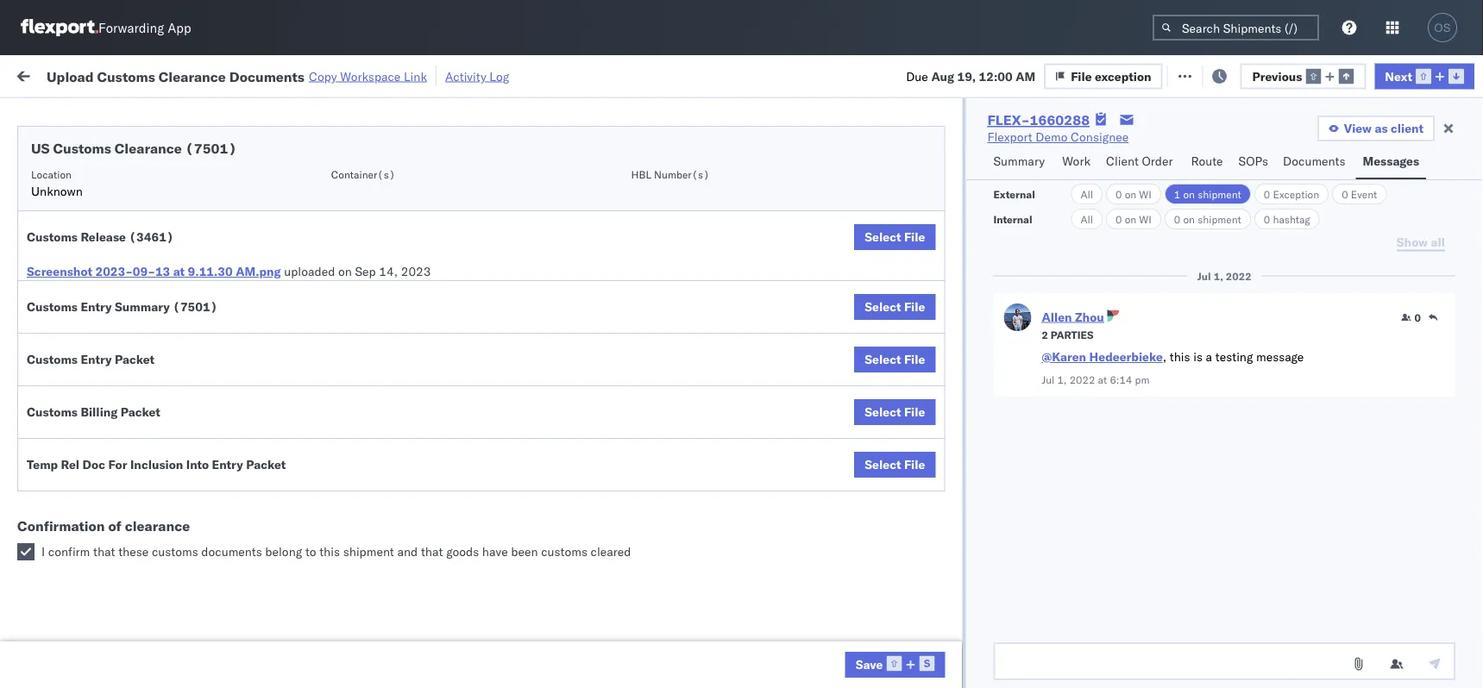 Task type: locate. For each thing, give the bounding box(es) containing it.
4 hlxu6269489, from the top
[[1155, 287, 1243, 302]]

ceau7522281, hlxu6269489, hlxu8034992 up the uetu5238478
[[1063, 363, 1331, 378]]

1 vertical spatial (7501)
[[173, 300, 218, 315]]

omkar savant down operator on the right top of the page
[[1391, 173, 1468, 188]]

9.11.30
[[188, 264, 233, 279]]

2 horizontal spatial documents
[[1284, 154, 1346, 169]]

5 hlxu8034992 from the top
[[1247, 325, 1331, 340]]

1 vertical spatial 0 on wi
[[1116, 213, 1152, 226]]

2023
[[401, 264, 431, 279], [410, 553, 440, 568], [402, 629, 432, 644]]

0 vertical spatial this
[[1170, 350, 1191, 365]]

flexport
[[988, 129, 1033, 145]]

schedule delivery appointment button down "2023-"
[[40, 285, 212, 304]]

hashtag
[[1273, 213, 1311, 226]]

5 flex-1846748 from the top
[[953, 325, 1043, 340]]

work inside button
[[187, 67, 218, 82]]

1846748 down 2
[[990, 363, 1043, 378]]

1 vertical spatial schedule delivery appointment button
[[40, 285, 212, 304]]

test123456 up 'jul 1, 2022'
[[1176, 249, 1248, 264]]

4 11:59 pm pdt, nov 4, 2022 from the top
[[278, 287, 436, 302]]

exception
[[1273, 188, 1320, 201]]

confirm for confirm delivery
[[40, 514, 84, 529]]

(7501)
[[185, 140, 237, 157], [173, 300, 218, 315]]

event
[[1352, 188, 1378, 201]]

customs entry summary (7501)
[[27, 300, 218, 315]]

view
[[1345, 121, 1372, 136]]

1 4, from the top
[[392, 173, 403, 188]]

pickup for 1st schedule pickup from los angeles, ca button from the bottom of the page
[[94, 543, 131, 558]]

1 2130387 from the top
[[990, 591, 1043, 606]]

1 vertical spatial schedule delivery appointment link
[[40, 285, 212, 303]]

all for internal
[[1081, 213, 1094, 226]]

2 hlxu6269489, from the top
[[1155, 211, 1243, 226]]

entry up customs billing packet
[[81, 352, 112, 367]]

1 select from the top
[[865, 230, 902, 245]]

11:59 for 1st schedule pickup from los angeles, ca button from the bottom of the page
[[278, 553, 312, 568]]

ceau7522281, hlxu6269489, hlxu8034992 down the route
[[1063, 173, 1331, 188]]

0 horizontal spatial that
[[93, 545, 115, 560]]

1 vertical spatial karl
[[901, 629, 923, 644]]

number(s)
[[654, 168, 710, 181]]

lagerfeld down flex-1893174
[[926, 591, 977, 606]]

5 ca from the top
[[40, 485, 56, 500]]

(7501) for us customs clearance (7501)
[[185, 140, 237, 157]]

0 horizontal spatial 1,
[[1058, 373, 1067, 386]]

that right and
[[421, 545, 443, 560]]

pst, right the 8:30
[[329, 629, 355, 644]]

5 ceau7522281, hlxu6269489, hlxu8034992 from the top
[[1063, 325, 1331, 340]]

2 schedule pickup from los angeles, ca from the top
[[40, 240, 233, 272]]

None checkbox
[[17, 544, 35, 561]]

0 hashtag
[[1264, 213, 1311, 226]]

1 integration from the top
[[753, 591, 812, 606]]

0 vertical spatial flex-2130387
[[953, 591, 1043, 606]]

customs up customs billing packet
[[27, 352, 78, 367]]

documents for upload customs clearance documents
[[40, 371, 102, 386]]

container(s)
[[331, 168, 395, 181]]

customs down forwarding
[[97, 68, 155, 85]]

exception up consignee
[[1095, 68, 1152, 84]]

batch action button
[[1361, 62, 1474, 88]]

schedule delivery appointment link up for
[[40, 437, 212, 454]]

omkar savant up 0 button
[[1391, 287, 1468, 302]]

jul down '0 on shipment' on the top
[[1198, 270, 1212, 283]]

view as client button
[[1318, 116, 1435, 142]]

pst, for 8:30 pm pst, jan 23, 2023
[[329, 629, 355, 644]]

pst, for 11:00 pm pst, nov 8, 2022
[[337, 363, 363, 378]]

hlxu6269489, for 4th schedule pickup from los angeles, ca button from the bottom of the page
[[1155, 249, 1243, 264]]

11:59 for 5th schedule pickup from los angeles, ca button from the bottom
[[278, 211, 312, 226]]

forwarding app link
[[21, 19, 191, 36]]

flex id
[[925, 141, 958, 154]]

2130387 up 1662119 at the right bottom of the page
[[990, 629, 1043, 644]]

karl
[[901, 591, 923, 606], [901, 629, 923, 644]]

1 select file from the top
[[865, 230, 926, 245]]

1 vertical spatial upload
[[40, 353, 79, 369]]

0 vertical spatial omkar
[[1391, 173, 1428, 188]]

flex-1893174 button
[[925, 549, 1046, 573], [925, 549, 1046, 573]]

zhou
[[1076, 309, 1105, 325]]

3 flex-1846748 from the top
[[953, 249, 1043, 264]]

schedule delivery appointment link for 2nd schedule delivery appointment button from the bottom
[[40, 285, 212, 303]]

2 parties button
[[1042, 327, 1094, 342]]

2 all button from the top
[[1071, 209, 1103, 230]]

1 customs from the left
[[152, 545, 198, 560]]

select for customs release (3461)
[[865, 230, 902, 245]]

upload up customs billing packet
[[40, 353, 79, 369]]

wi for 1
[[1140, 188, 1152, 201]]

ca down unknown
[[40, 219, 56, 234]]

1846748 down internal
[[990, 249, 1043, 264]]

customs up billing
[[82, 353, 131, 369]]

pickup for 5th schedule pickup from los angeles, ca button from the bottom
[[94, 202, 131, 217]]

customs billing packet
[[27, 405, 160, 420]]

4 ceau7522281, hlxu6269489, hlxu8034992 from the top
[[1063, 287, 1331, 302]]

from inside confirm pickup from los angeles, ca
[[127, 467, 153, 482]]

0
[[1116, 188, 1123, 201], [1264, 188, 1271, 201], [1342, 188, 1349, 201], [1116, 213, 1123, 226], [1175, 213, 1181, 226], [1264, 213, 1271, 226], [1415, 311, 1422, 324]]

0 vertical spatial work
[[187, 67, 218, 82]]

2 vertical spatial at
[[1098, 373, 1108, 386]]

this right 'to'
[[320, 545, 340, 560]]

1 vertical spatial shipment
[[1198, 213, 1242, 226]]

mbl/mawb numbers
[[1176, 141, 1281, 154]]

flex-1846748 down internal
[[953, 249, 1043, 264]]

6 ceau7522281, from the top
[[1063, 363, 1152, 378]]

import work button
[[138, 55, 224, 94]]

6 ocean fcl from the top
[[528, 553, 589, 568]]

2
[[1042, 328, 1049, 341]]

flex-1893174
[[953, 553, 1043, 568]]

schedule for 1st schedule pickup from los angeles, ca button from the bottom of the page
[[40, 543, 91, 558]]

2 ceau7522281, from the top
[[1063, 211, 1152, 226]]

3 select file from the top
[[865, 352, 926, 367]]

(7501) for customs entry summary (7501)
[[173, 300, 218, 315]]

summary down flexport
[[994, 154, 1045, 169]]

2 vertical spatial schedule delivery appointment button
[[40, 437, 212, 456]]

test123456 down 'jul 1, 2022'
[[1176, 287, 1248, 302]]

doc
[[83, 457, 105, 473]]

1846748 down external
[[990, 211, 1043, 226]]

ocean fcl for first schedule pickup from los angeles, ca link from the bottom of the page
[[528, 553, 589, 568]]

1 select file button from the top
[[855, 224, 936, 250]]

confirm pickup from los angeles, ca link
[[40, 467, 245, 501]]

1 horizontal spatial customs
[[541, 545, 588, 560]]

0 vertical spatial upload
[[47, 68, 94, 85]]

1 vertical spatial flex-2130387
[[953, 629, 1043, 644]]

7 11:59 from the top
[[278, 553, 312, 568]]

entry for summary
[[81, 300, 112, 315]]

23, down 12,
[[381, 629, 399, 644]]

file exception down the search shipments (/) text field on the top
[[1190, 67, 1270, 82]]

0 vertical spatial packet
[[115, 352, 155, 367]]

delivery for 2nd schedule delivery appointment button from the bottom
[[94, 286, 138, 301]]

los inside confirm pickup from los angeles, ca
[[156, 467, 175, 482]]

flex-2130387 up the flex-1662119
[[953, 629, 1043, 644]]

11:59 left container(s)
[[278, 173, 312, 188]]

angeles, inside confirm pickup from los angeles, ca
[[178, 467, 226, 482]]

3 schedule delivery appointment button from the top
[[40, 437, 212, 456]]

1 savant from the top
[[1431, 173, 1468, 188]]

pickup right the rel
[[87, 467, 124, 482]]

1 horizontal spatial 1,
[[1214, 270, 1224, 283]]

2 11:59 from the top
[[278, 211, 312, 226]]

upload for upload customs clearance documents copy workspace link
[[47, 68, 94, 85]]

5 schedule from the top
[[40, 315, 91, 331]]

documents inside upload customs clearance documents
[[40, 371, 102, 386]]

schedule delivery appointment down the us customs clearance (7501)
[[40, 172, 212, 187]]

pickup up the netherlands
[[94, 619, 131, 634]]

confirm for confirm pickup from los angeles, ca
[[40, 467, 84, 482]]

0 vertical spatial integration
[[753, 591, 812, 606]]

schedule delivery appointment link
[[40, 171, 212, 189], [40, 285, 212, 303], [40, 437, 212, 454]]

packet
[[115, 352, 155, 367], [121, 405, 160, 420], [246, 457, 286, 473]]

ca up 'temp'
[[40, 409, 56, 424]]

2 omkar from the top
[[1391, 287, 1428, 302]]

appointment up inclusion
[[141, 438, 212, 453]]

ca up customs entry packet
[[40, 333, 56, 348]]

3 schedule from the top
[[40, 240, 91, 255]]

dec for 13,
[[366, 439, 388, 454]]

7 ocean fcl from the top
[[528, 629, 589, 644]]

shipment for 1 on shipment
[[1198, 188, 1242, 201]]

1 vertical spatial all button
[[1071, 209, 1103, 230]]

at right 13
[[173, 264, 185, 279]]

5 4, from the top
[[392, 325, 403, 340]]

2130387
[[990, 591, 1043, 606], [990, 629, 1043, 644]]

4, for second schedule pickup from los angeles, ca link
[[392, 249, 403, 264]]

pickup up "2023-"
[[94, 240, 131, 255]]

select file button for temp rel doc for inclusion into entry packet
[[855, 452, 936, 478]]

1 vertical spatial clearance
[[115, 140, 182, 157]]

1 vertical spatial appointment
[[141, 286, 212, 301]]

schedule up screenshot
[[40, 240, 91, 255]]

customs up screenshot
[[27, 230, 78, 245]]

ca down customs release (3461) on the left top of the page
[[40, 257, 56, 272]]

@karen
[[1042, 350, 1087, 365]]

view as client
[[1345, 121, 1424, 136]]

hlxu6269489,
[[1155, 173, 1243, 188], [1155, 211, 1243, 226], [1155, 249, 1243, 264], [1155, 287, 1243, 302], [1155, 325, 1243, 340], [1155, 363, 1243, 378]]

pickup for 3rd schedule pickup from los angeles, ca button from the bottom
[[94, 315, 131, 331]]

pickup down of
[[94, 543, 131, 558]]

0 vertical spatial schedule delivery appointment button
[[40, 171, 212, 190]]

4:00
[[278, 477, 304, 492]]

that down confirmation of clearance
[[93, 545, 115, 560]]

clearance for us customs clearance (7501)
[[115, 140, 182, 157]]

los down upload customs clearance documents button
[[163, 391, 182, 407]]

pickup down upload customs clearance documents
[[94, 391, 131, 407]]

1 vertical spatial integration
[[753, 629, 812, 644]]

clearance for upload customs clearance documents
[[134, 353, 189, 369]]

2 omkar savant from the top
[[1391, 287, 1468, 302]]

flex-1660288 link
[[988, 111, 1090, 129]]

0 vertical spatial 1,
[[1214, 270, 1224, 283]]

this inside @karen hedeerbieke , this is a testing message jul 1, 2022 at 6:14 pm
[[1170, 350, 1191, 365]]

documents
[[229, 68, 305, 85], [1284, 154, 1346, 169], [40, 371, 102, 386]]

3 select from the top
[[865, 352, 902, 367]]

schedule pickup from los angeles, ca for third schedule pickup from los angeles, ca link from the bottom of the page
[[40, 315, 233, 348]]

4 ca from the top
[[40, 409, 56, 424]]

2023 right 14,
[[401, 264, 431, 279]]

1, down '0 on shipment' on the top
[[1214, 270, 1224, 283]]

schedule down workitem
[[40, 172, 91, 187]]

4 schedule from the top
[[40, 286, 91, 301]]

1846748 down the allen
[[990, 325, 1043, 340]]

fcl
[[567, 211, 589, 226], [567, 325, 589, 340], [567, 363, 589, 378], [567, 439, 589, 454], [567, 477, 589, 492], [567, 553, 589, 568], [567, 629, 589, 644]]

dec
[[366, 439, 388, 454], [358, 477, 381, 492]]

0 horizontal spatial numbers
[[1063, 148, 1106, 161]]

2 11:59 pm pdt, nov 4, 2022 from the top
[[278, 211, 436, 226]]

1 schedule from the top
[[40, 172, 91, 187]]

numbers for container numbers
[[1063, 148, 1106, 161]]

1 horizontal spatial this
[[1170, 350, 1191, 365]]

next
[[1386, 68, 1413, 84]]

documents for upload customs clearance documents copy workspace link
[[229, 68, 305, 85]]

0 vertical spatial all
[[1081, 188, 1094, 201]]

4 ceau7522281, from the top
[[1063, 287, 1152, 302]]

ocean fcl for third schedule pickup from los angeles, ca link from the bottom of the page
[[528, 325, 589, 340]]

upload customs clearance documents copy workspace link
[[47, 68, 427, 85]]

0 horizontal spatial at
[[173, 264, 185, 279]]

4, for 5th schedule pickup from los angeles, ca link from the bottom
[[392, 211, 403, 226]]

6 11:59 from the top
[[278, 439, 312, 454]]

1 vertical spatial wi
[[1140, 213, 1152, 226]]

0 vertical spatial documents
[[229, 68, 305, 85]]

0 on wi for 0
[[1116, 213, 1152, 226]]

ocean fcl
[[528, 211, 589, 226], [528, 325, 589, 340], [528, 363, 589, 378], [528, 439, 589, 454], [528, 477, 589, 492], [528, 553, 589, 568], [528, 629, 589, 644]]

schedule down screenshot
[[40, 286, 91, 301]]

customs
[[97, 68, 155, 85], [53, 140, 111, 157], [27, 230, 78, 245], [27, 300, 78, 315], [27, 352, 78, 367], [82, 353, 131, 369], [27, 405, 78, 420]]

1 vertical spatial at
[[173, 264, 185, 279]]

confirm up confirm
[[40, 514, 84, 529]]

0 vertical spatial clearance
[[159, 68, 226, 85]]

0 vertical spatial karl
[[901, 591, 923, 606]]

0 on wi for 1
[[1116, 188, 1152, 201]]

exception down the search shipments (/) text field on the top
[[1214, 67, 1270, 82]]

0 vertical spatial summary
[[994, 154, 1045, 169]]

dec down 11:59 pm pst, dec 13, 2022
[[358, 477, 381, 492]]

1 vertical spatial all
[[1081, 213, 1094, 226]]

1 confirm from the top
[[40, 467, 84, 482]]

2022 inside @karen hedeerbieke , this is a testing message jul 1, 2022 at 6:14 pm
[[1070, 373, 1096, 386]]

workitem
[[19, 141, 64, 154]]

schedule for 3rd schedule pickup from los angeles, ca button from the bottom
[[40, 315, 91, 331]]

file for temp rel doc for inclusion into entry packet
[[904, 457, 926, 473]]

2 schedule delivery appointment from the top
[[40, 286, 212, 301]]

numbers for mbl/mawb numbers
[[1238, 141, 1281, 154]]

select file button for customs entry summary (7501)
[[855, 294, 936, 320]]

numbers
[[1238, 141, 1281, 154], [1063, 148, 1106, 161]]

0 vertical spatial jul
[[1198, 270, 1212, 283]]

0 vertical spatial jan
[[366, 553, 385, 568]]

customs
[[152, 545, 198, 560], [541, 545, 588, 560]]

entry right into
[[212, 457, 243, 473]]

0 vertical spatial lagerfeld
[[926, 591, 977, 606]]

next button
[[1375, 63, 1475, 89]]

1 vertical spatial entry
[[81, 352, 112, 367]]

3 schedule delivery appointment link from the top
[[40, 437, 212, 454]]

upload inside upload customs clearance documents
[[40, 353, 79, 369]]

0 vertical spatial 2130387
[[990, 591, 1043, 606]]

entry
[[81, 300, 112, 315], [81, 352, 112, 367], [212, 457, 243, 473]]

None text field
[[994, 643, 1456, 681]]

location unknown
[[31, 168, 83, 199]]

i confirm that these customs documents belong to this shipment and that goods have been customs cleared
[[41, 545, 631, 560]]

0 horizontal spatial customs
[[152, 545, 198, 560]]

1 horizontal spatial at
[[342, 67, 353, 82]]

my
[[17, 63, 45, 86]]

1 vertical spatial jul
[[1042, 373, 1055, 386]]

2023 right 12,
[[410, 553, 440, 568]]

schedule delivery appointment link for 3rd schedule delivery appointment button from the bottom
[[40, 171, 212, 189]]

0 horizontal spatial this
[[320, 545, 340, 560]]

2 wi from the top
[[1140, 213, 1152, 226]]

23, for dec
[[384, 477, 403, 492]]

0 horizontal spatial jul
[[1042, 373, 1055, 386]]

1 on shipment
[[1175, 188, 1242, 201]]

pickup for schedule pickup from rotterdam, netherlands button
[[94, 619, 131, 634]]

(7501) down upload customs clearance documents copy workspace link in the left of the page
[[185, 140, 237, 157]]

integration
[[753, 591, 812, 606], [753, 629, 812, 644]]

11:59 for 3rd schedule pickup from los angeles, ca button from the bottom
[[278, 325, 312, 340]]

0 vertical spatial wi
[[1140, 188, 1152, 201]]

los up (3461)
[[163, 202, 182, 217]]

2 all from the top
[[1081, 213, 1094, 226]]

schedule inside schedule pickup from rotterdam, netherlands
[[40, 619, 91, 634]]

1 vertical spatial this
[[320, 545, 340, 560]]

3 flex-1889466 from the top
[[953, 477, 1043, 492]]

schedule delivery appointment button
[[40, 171, 212, 190], [40, 285, 212, 304], [40, 437, 212, 456]]

(3461)
[[129, 230, 174, 245]]

5 1846748 from the top
[[990, 325, 1043, 340]]

0 vertical spatial (7501)
[[185, 140, 237, 157]]

schedule for 1st schedule delivery appointment button from the bottom of the page
[[40, 438, 91, 453]]

0 vertical spatial integration test account - karl lagerfeld
[[753, 591, 977, 606]]

2 0 on wi from the top
[[1116, 213, 1152, 226]]

clearance down "import"
[[115, 140, 182, 157]]

select file button for customs entry packet
[[855, 347, 936, 373]]

3 11:59 from the top
[[278, 249, 312, 264]]

schedule pickup from los angeles, ca for first schedule pickup from los angeles, ca link from the bottom of the page
[[40, 543, 233, 576]]

ocean fcl for upload customs clearance documents link
[[528, 363, 589, 378]]

1 vertical spatial lagerfeld
[[926, 629, 977, 644]]

confirmation
[[17, 518, 105, 535]]

numbers inside "mbl/mawb numbers" button
[[1238, 141, 1281, 154]]

1 11:59 pm pdt, nov 4, 2022 from the top
[[278, 173, 436, 188]]

flex-2130387 down flex-1893174
[[953, 591, 1043, 606]]

1 horizontal spatial that
[[421, 545, 443, 560]]

file for customs entry summary (7501)
[[904, 300, 926, 315]]

1 all from the top
[[1081, 188, 1094, 201]]

1 horizontal spatial exception
[[1214, 67, 1270, 82]]

schedule pickup from rotterdam, netherlands button
[[40, 618, 245, 655]]

5 resize handle column header from the left
[[723, 134, 744, 689]]

1 vertical spatial 23,
[[381, 629, 399, 644]]

1 horizontal spatial summary
[[994, 154, 1045, 169]]

lagerfeld up the flex-1662119
[[926, 629, 977, 644]]

pst, up '4:00 pm pst, dec 23, 2022'
[[337, 439, 363, 454]]

inclusion
[[130, 457, 183, 473]]

pickup inside schedule pickup from rotterdam, netherlands
[[94, 619, 131, 634]]

1 vertical spatial omkar
[[1391, 287, 1428, 302]]

test123456 up the uetu5238478
[[1176, 363, 1248, 378]]

2023 down 12,
[[402, 629, 432, 644]]

entry down "2023-"
[[81, 300, 112, 315]]

0 vertical spatial 23,
[[384, 477, 403, 492]]

11:59 up the 4:00
[[278, 439, 312, 454]]

netherlands
[[40, 637, 107, 652]]

this right ,
[[1170, 350, 1191, 365]]

1 schedule pickup from los angeles, ca button from the top
[[40, 201, 245, 237]]

1 0 on wi from the top
[[1116, 188, 1152, 201]]

0 exception
[[1264, 188, 1320, 201]]

2 vertical spatial schedule delivery appointment link
[[40, 437, 212, 454]]

at left 6:14 at the right
[[1098, 373, 1108, 386]]

work down the container
[[1063, 154, 1091, 169]]

pickup inside confirm pickup from los angeles, ca
[[87, 467, 124, 482]]

pst, left 8,
[[337, 363, 363, 378]]

from inside schedule pickup from rotterdam, netherlands
[[134, 619, 160, 634]]

pm
[[315, 173, 334, 188], [315, 211, 334, 226], [315, 249, 334, 264], [315, 287, 334, 302], [315, 325, 334, 340], [315, 363, 334, 378], [315, 439, 334, 454], [307, 477, 326, 492], [315, 553, 334, 568], [307, 629, 326, 644]]

6 hlxu6269489, from the top
[[1155, 363, 1243, 378]]

1 vertical spatial integration test account - karl lagerfeld
[[753, 629, 977, 644]]

3 ceau7522281, from the top
[[1063, 249, 1152, 264]]

1 vertical spatial 2023
[[410, 553, 440, 568]]

file for customs release (3461)
[[904, 230, 926, 245]]

1 omkar from the top
[[1391, 173, 1428, 188]]

1 horizontal spatial jul
[[1198, 270, 1212, 283]]

0 vertical spatial shipment
[[1198, 188, 1242, 201]]

4 pdt, from the top
[[337, 287, 364, 302]]

1 horizontal spatial documents
[[229, 68, 305, 85]]

ca down i
[[40, 561, 56, 576]]

pickup for fourth schedule pickup from los angeles, ca button from the top of the page
[[94, 391, 131, 407]]

ceau7522281, hlxu6269489, hlxu8034992 up "is"
[[1063, 325, 1331, 340]]

clearance inside upload customs clearance documents
[[134, 353, 189, 369]]

2 resize handle column header from the left
[[438, 134, 459, 689]]

2 4, from the top
[[392, 211, 403, 226]]

all button
[[1071, 184, 1103, 205], [1071, 209, 1103, 230]]

ocean fcl for schedule pickup from rotterdam, netherlands link
[[528, 629, 589, 644]]

0 vertical spatial account
[[841, 591, 887, 606]]

0 vertical spatial dec
[[366, 439, 388, 454]]

2 select from the top
[[865, 300, 902, 315]]

pst, right 'to'
[[337, 553, 363, 568]]

11:59 for 1st schedule delivery appointment button from the bottom of the page
[[278, 439, 312, 454]]

schedule for 3rd schedule delivery appointment button from the bottom
[[40, 172, 91, 187]]

customs down screenshot
[[27, 300, 78, 315]]

0 vertical spatial savant
[[1431, 173, 1468, 188]]

confirm delivery
[[40, 514, 131, 529]]

5 test123456 from the top
[[1176, 363, 1248, 378]]

clearance
[[125, 518, 190, 535]]

numbers inside container numbers
[[1063, 148, 1106, 161]]

am
[[1016, 68, 1036, 84]]

1 vertical spatial 1,
[[1058, 373, 1067, 386]]

1 vertical spatial summary
[[115, 300, 170, 315]]

activity log button
[[445, 66, 509, 87]]

my work
[[17, 63, 94, 86]]

shipment left and
[[343, 545, 394, 560]]

0 horizontal spatial exception
[[1095, 68, 1152, 84]]

flex-1846748 down external
[[953, 211, 1043, 226]]

0 vertical spatial confirm
[[40, 467, 84, 482]]

1 wi from the top
[[1140, 188, 1152, 201]]

0 vertical spatial schedule delivery appointment
[[40, 172, 212, 187]]

flexport demo consignee link
[[988, 129, 1129, 146]]

summary
[[994, 154, 1045, 169], [115, 300, 170, 315]]

bosch
[[640, 173, 675, 188], [640, 211, 675, 226], [753, 211, 787, 226], [753, 249, 787, 264], [753, 287, 787, 302], [640, 325, 675, 340], [753, 325, 787, 340], [640, 363, 675, 378], [753, 363, 787, 378], [753, 401, 787, 416], [640, 439, 675, 454], [753, 439, 787, 454], [640, 477, 675, 492], [753, 477, 787, 492]]

0 vertical spatial omkar savant
[[1391, 173, 1468, 188]]

been
[[511, 545, 538, 560]]

that
[[93, 545, 115, 560], [421, 545, 443, 560]]

1 vertical spatial work
[[1063, 154, 1091, 169]]

2 horizontal spatial at
[[1098, 373, 1108, 386]]

11:59 up uploaded
[[278, 211, 312, 226]]

rotterdam,
[[163, 619, 224, 634]]

2 test123456 from the top
[[1176, 211, 1248, 226]]

1 schedule delivery appointment link from the top
[[40, 171, 212, 189]]

1 vertical spatial schedule delivery appointment
[[40, 286, 212, 301]]

schedule for fourth schedule pickup from los angeles, ca button from the top of the page
[[40, 391, 91, 407]]

nov for 5th schedule pickup from los angeles, ca link from the bottom
[[367, 211, 389, 226]]

schedule delivery appointment up for
[[40, 438, 212, 453]]

omkar up 0 button
[[1391, 287, 1428, 302]]

select file for customs release (3461)
[[865, 230, 926, 245]]

from
[[134, 202, 160, 217], [134, 240, 160, 255], [134, 315, 160, 331], [134, 391, 160, 407], [127, 467, 153, 482], [134, 543, 160, 558], [134, 619, 160, 634]]

uploaded
[[284, 264, 335, 279]]

schedule up the netherlands
[[40, 619, 91, 634]]

1 vertical spatial confirm
[[40, 514, 84, 529]]

packet down "customs entry summary (7501)"
[[115, 352, 155, 367]]

container
[[1063, 134, 1110, 147]]

1 vertical spatial omkar savant
[[1391, 287, 1468, 302]]

11:59 up 11:00
[[278, 325, 312, 340]]

2023 for 8:30 pm pst, jan 23, 2023
[[402, 629, 432, 644]]

omkar down messages
[[1391, 173, 1428, 188]]

2 vertical spatial 2023
[[402, 629, 432, 644]]

0 vertical spatial 0 on wi
[[1116, 188, 1152, 201]]

2 vertical spatial documents
[[40, 371, 102, 386]]

pickup up release
[[94, 202, 131, 217]]

3 resize handle column header from the left
[[499, 134, 520, 689]]

flex-1846748 down 'flex id' button
[[953, 173, 1043, 188]]

schedule pickup from los angeles, ca
[[40, 202, 233, 234], [40, 240, 233, 272], [40, 315, 233, 348], [40, 391, 233, 424], [40, 543, 233, 576]]

select for temp rel doc for inclusion into entry packet
[[865, 457, 902, 473]]

pickup down "customs entry summary (7501)"
[[94, 315, 131, 331]]

5 pdt, from the top
[[337, 325, 364, 340]]

documents down customs entry packet
[[40, 371, 102, 386]]

test123456 down the route
[[1176, 173, 1248, 188]]

1 vertical spatial savant
[[1431, 287, 1468, 302]]

1 vertical spatial dec
[[358, 477, 381, 492]]

temp
[[27, 457, 58, 473]]

2 select file from the top
[[865, 300, 926, 315]]

205
[[396, 67, 419, 82]]

select for customs entry summary (7501)
[[865, 300, 902, 315]]

11:59 down uploaded
[[278, 287, 312, 302]]

2 vertical spatial schedule delivery appointment
[[40, 438, 212, 453]]

0 on shipment
[[1175, 213, 1242, 226]]

flex-1846748 down the allen
[[953, 325, 1043, 340]]

0 horizontal spatial summary
[[115, 300, 170, 315]]

file exception up consignee
[[1071, 68, 1152, 84]]

belong
[[265, 545, 302, 560]]

ceau7522281, hlxu6269489, hlxu8034992 up 'jul 1, 2022'
[[1063, 249, 1331, 264]]

0 horizontal spatial documents
[[40, 371, 102, 386]]

dec left 13,
[[366, 439, 388, 454]]

1 horizontal spatial numbers
[[1238, 141, 1281, 154]]

summary inside button
[[994, 154, 1045, 169]]

1 vertical spatial 2130387
[[990, 629, 1043, 644]]

flex-1660288
[[988, 111, 1090, 129]]

0 vertical spatial schedule delivery appointment link
[[40, 171, 212, 189]]

schedule pickup from los angeles, ca for 2nd schedule pickup from los angeles, ca link from the bottom of the page
[[40, 391, 233, 424]]

flexport. image
[[21, 19, 98, 36]]

1 lagerfeld from the top
[[926, 591, 977, 606]]

jan for 12,
[[366, 553, 385, 568]]

1 horizontal spatial work
[[1063, 154, 1091, 169]]

1662119
[[990, 667, 1043, 682]]

i
[[41, 545, 45, 560]]

flex-1846748 up 2
[[953, 287, 1043, 302]]

0 vertical spatial appointment
[[141, 172, 212, 187]]

packet up the 4:00
[[246, 457, 286, 473]]

0 event
[[1342, 188, 1378, 201]]

schedule down customs entry packet
[[40, 391, 91, 407]]

confirm inside confirm pickup from los angeles, ca
[[40, 467, 84, 482]]

1, down @karen
[[1058, 373, 1067, 386]]

resize handle column header
[[247, 134, 268, 689], [438, 134, 459, 689], [499, 134, 520, 689], [611, 134, 632, 689], [723, 134, 744, 689], [896, 134, 917, 689], [1034, 134, 1055, 689], [1146, 134, 1167, 689], [1362, 134, 1383, 689], [1453, 134, 1473, 689]]

schedule delivery appointment button up for
[[40, 437, 212, 456]]

los up 13
[[163, 240, 182, 255]]

pst, for 11:59 pm pst, jan 12, 2023
[[337, 553, 363, 568]]

schedule for 4th schedule pickup from los angeles, ca button from the bottom of the page
[[40, 240, 91, 255]]

5 schedule pickup from los angeles, ca button from the top
[[40, 542, 245, 579]]

0 vertical spatial all button
[[1071, 184, 1103, 205]]

schedule delivery appointment button down the us customs clearance (7501)
[[40, 171, 212, 190]]

shipment down 1 on shipment
[[1198, 213, 1242, 226]]

11:59 for 4th schedule pickup from los angeles, ca button from the bottom of the page
[[278, 249, 312, 264]]

schedule pickup from los angeles, ca button
[[40, 201, 245, 237], [40, 239, 245, 275], [40, 315, 245, 351], [40, 391, 245, 427], [40, 542, 245, 579]]

6 schedule from the top
[[40, 391, 91, 407]]



Task type: vqa. For each thing, say whether or not it's contained in the screenshot.
progress
no



Task type: describe. For each thing, give the bounding box(es) containing it.
ocean fcl for confirm pickup from los angeles, ca link
[[528, 477, 589, 492]]

4:00 pm pst, dec 23, 2022
[[278, 477, 436, 492]]

actions
[[1432, 141, 1468, 154]]

4 1846748 from the top
[[990, 287, 1043, 302]]

screenshot 2023-09-13 at 9.11.30 am.png link
[[27, 263, 281, 281]]

1 11:59 from the top
[[278, 173, 312, 188]]

at inside @karen hedeerbieke , this is a testing message jul 1, 2022 at 6:14 pm
[[1098, 373, 1108, 386]]

billing
[[81, 405, 118, 420]]

pm
[[1135, 373, 1150, 386]]

2 vertical spatial entry
[[212, 457, 243, 473]]

Search Shipments (/) text field
[[1153, 15, 1320, 41]]

1, inside @karen hedeerbieke , this is a testing message jul 1, 2022 at 6:14 pm
[[1058, 373, 1067, 386]]

abcdefg78456546
[[1176, 401, 1292, 416]]

hbl number(s)
[[631, 168, 710, 181]]

3 1889466 from the top
[[990, 477, 1043, 492]]

workitem button
[[10, 137, 250, 155]]

4 test123456 from the top
[[1176, 287, 1248, 302]]

2 pdt, from the top
[[337, 211, 364, 226]]

nov for upload customs clearance documents link
[[366, 363, 388, 378]]

ceau7522281, for third schedule pickup from los angeles, ca link from the bottom of the page
[[1063, 325, 1152, 340]]

13
[[155, 264, 170, 279]]

8 resize handle column header from the left
[[1146, 134, 1167, 689]]

schedule for 2nd schedule delivery appointment button from the bottom
[[40, 286, 91, 301]]

select file for customs entry summary (7501)
[[865, 300, 926, 315]]

confirm delivery link
[[40, 513, 131, 530]]

1 hlxu8034992 from the top
[[1247, 173, 1331, 188]]

2 integration test account - karl lagerfeld from the top
[[753, 629, 977, 644]]

gvcu5265864
[[1063, 628, 1148, 643]]

2 flex-1889466 from the top
[[953, 439, 1043, 454]]

confirm
[[48, 545, 90, 560]]

2 parties
[[1042, 328, 1094, 341]]

packet for customs billing packet
[[121, 405, 160, 420]]

summary button
[[987, 146, 1056, 180]]

file for customs billing packet
[[904, 405, 926, 420]]

8:30
[[278, 629, 304, 644]]

3 1846748 from the top
[[990, 249, 1043, 264]]

1 fcl from the top
[[567, 211, 589, 226]]

3 pdt, from the top
[[337, 249, 364, 264]]

appointment for schedule delivery appointment link related to 1st schedule delivery appointment button from the bottom of the page
[[141, 438, 212, 453]]

test123456 for second schedule pickup from los angeles, ca link
[[1176, 249, 1248, 264]]

flex-1662119
[[953, 667, 1043, 682]]

5 11:59 pm pdt, nov 4, 2022 from the top
[[278, 325, 436, 340]]

4 resize handle column header from the left
[[611, 134, 632, 689]]

confirm pickup from los angeles, ca button
[[40, 467, 245, 503]]

2 karl from the top
[[901, 629, 923, 644]]

09-
[[133, 264, 155, 279]]

delivery for 3rd schedule delivery appointment button from the bottom
[[94, 172, 138, 187]]

route
[[1191, 154, 1224, 169]]

customs release (3461)
[[27, 230, 174, 245]]

internal
[[994, 213, 1033, 226]]

759
[[317, 67, 339, 82]]

8:30 pm pst, jan 23, 2023
[[278, 629, 432, 644]]

select file for temp rel doc for inclusion into entry packet
[[865, 457, 926, 473]]

us
[[31, 140, 50, 157]]

previous button
[[1241, 63, 1367, 89]]

hlxu6269489, for 5th schedule pickup from los angeles, ca button from the bottom
[[1155, 211, 1243, 226]]

work
[[49, 63, 94, 86]]

4 ocean fcl from the top
[[528, 439, 589, 454]]

upload customs clearance documents button
[[40, 353, 245, 389]]

documents
[[201, 545, 262, 560]]

upload customs clearance documents
[[40, 353, 189, 386]]

2 ceau7522281, hlxu6269489, hlxu8034992 from the top
[[1063, 211, 1331, 226]]

documents button
[[1277, 146, 1356, 180]]

1 integration test account - karl lagerfeld from the top
[[753, 591, 977, 606]]

2 schedule delivery appointment button from the top
[[40, 285, 212, 304]]

client
[[1391, 121, 1424, 136]]

3 ceau7522281, hlxu6269489, hlxu8034992 from the top
[[1063, 249, 1331, 264]]

2 schedule pickup from los angeles, ca link from the top
[[40, 239, 245, 273]]

select file button for customs release (3461)
[[855, 224, 936, 250]]

as
[[1375, 121, 1388, 136]]

6 ceau7522281, hlxu6269489, hlxu8034992 from the top
[[1063, 363, 1331, 378]]

save
[[856, 657, 883, 672]]

1 ceau7522281, hlxu6269489, hlxu8034992 from the top
[[1063, 173, 1331, 188]]

2 lagerfeld from the top
[[926, 629, 977, 644]]

schedule delivery appointment for 1st schedule delivery appointment button from the bottom of the page
[[40, 438, 212, 453]]

route button
[[1185, 146, 1232, 180]]

1 flex-2130387 from the top
[[953, 591, 1043, 606]]

los for confirm pickup from los angeles, ca button
[[156, 467, 175, 482]]

batch
[[1388, 67, 1422, 82]]

1 that from the left
[[93, 545, 115, 560]]

6 1846748 from the top
[[990, 363, 1043, 378]]

hbl
[[631, 168, 652, 181]]

maeu9408431
[[1176, 629, 1263, 644]]

2 flex-1846748 from the top
[[953, 211, 1043, 226]]

goods
[[446, 545, 479, 560]]

1 schedule pickup from los angeles, ca link from the top
[[40, 201, 245, 235]]

hlxu6269489, for upload customs clearance documents button
[[1155, 363, 1243, 378]]

12:00
[[979, 68, 1013, 84]]

4 fcl from the top
[[567, 439, 589, 454]]

los for 5th schedule pickup from los angeles, ca button from the bottom
[[163, 202, 182, 217]]

select file button for customs billing packet
[[855, 400, 936, 426]]

1 resize handle column header from the left
[[247, 134, 268, 689]]

messages
[[1363, 154, 1420, 169]]

test123456 for 5th schedule pickup from los angeles, ca link from the bottom
[[1176, 211, 1248, 226]]

11:59 pm pst, dec 13, 2022
[[278, 439, 443, 454]]

6 fcl from the top
[[567, 553, 589, 568]]

confirmation of clearance
[[17, 518, 190, 535]]

1 pdt, from the top
[[337, 173, 364, 188]]

2023-
[[95, 264, 133, 279]]

4 schedule pickup from los angeles, ca button from the top
[[40, 391, 245, 427]]

9 resize handle column header from the left
[[1362, 134, 1383, 689]]

schedule pickup from rotterdam, netherlands link
[[40, 618, 245, 653]]

2 fcl from the top
[[567, 325, 589, 340]]

select file for customs billing packet
[[865, 405, 926, 420]]

abcd1234560
[[1063, 666, 1149, 681]]

6 flex-1846748 from the top
[[953, 363, 1043, 378]]

sep
[[355, 264, 376, 279]]

filtered by:
[[17, 106, 79, 121]]

cleared
[[591, 545, 631, 560]]

--
[[1176, 667, 1191, 682]]

clearance for upload customs clearance documents copy workspace link
[[159, 68, 226, 85]]

schedule for 5th schedule pickup from los angeles, ca button from the bottom
[[40, 202, 91, 217]]

all for external
[[1081, 188, 1094, 201]]

2 that from the left
[[421, 545, 443, 560]]

shipment for 0 on shipment
[[1198, 213, 1242, 226]]

1 schedule delivery appointment button from the top
[[40, 171, 212, 190]]

0 vertical spatial at
[[342, 67, 353, 82]]

allen zhou button
[[1042, 309, 1105, 325]]

4 11:59 from the top
[[278, 287, 312, 302]]

copy workspace link button
[[309, 69, 427, 84]]

4 4, from the top
[[392, 287, 403, 302]]

0 horizontal spatial file exception
[[1071, 68, 1152, 84]]

omkar for 2nd schedule delivery appointment button from the bottom
[[1391, 287, 1428, 302]]

1 karl from the top
[[901, 591, 923, 606]]

1 flex-1846748 from the top
[[953, 173, 1043, 188]]

4, for third schedule pickup from los angeles, ca link from the bottom of the page
[[392, 325, 403, 340]]

batch action
[[1388, 67, 1463, 82]]

2 ca from the top
[[40, 257, 56, 272]]

4 flex-1889466 from the top
[[953, 515, 1043, 530]]

all button for internal
[[1071, 209, 1103, 230]]

6 resize handle column header from the left
[[896, 134, 917, 689]]

2 customs from the left
[[541, 545, 588, 560]]

schedule for schedule pickup from rotterdam, netherlands button
[[40, 619, 91, 634]]

activity
[[445, 69, 487, 84]]

1 test123456 from the top
[[1176, 173, 1248, 188]]

os button
[[1423, 8, 1463, 47]]

screenshot
[[27, 264, 92, 279]]

parties
[[1051, 328, 1094, 341]]

4 flex-1846748 from the top
[[953, 287, 1043, 302]]

customs left billing
[[27, 405, 78, 420]]

ceau7522281, for upload customs clearance documents link
[[1063, 363, 1152, 378]]

5 schedule pickup from los angeles, ca link from the top
[[40, 542, 245, 577]]

2 vertical spatial packet
[[246, 457, 286, 473]]

4 schedule pickup from los angeles, ca link from the top
[[40, 391, 245, 425]]

client order
[[1107, 154, 1173, 169]]

for
[[108, 457, 127, 473]]

@karen hedeerbieke , this is a testing message jul 1, 2022 at 6:14 pm
[[1042, 350, 1305, 386]]

upload for upload customs clearance documents
[[40, 353, 79, 369]]

6:14
[[1110, 373, 1133, 386]]

2023 for 11:59 pm pst, jan 12, 2023
[[410, 553, 440, 568]]

customs inside upload customs clearance documents
[[82, 353, 131, 369]]

pickup for 4th schedule pickup from los angeles, ca button from the bottom of the page
[[94, 240, 131, 255]]

action
[[1424, 67, 1463, 82]]

los for fourth schedule pickup from los angeles, ca button from the top of the page
[[163, 391, 182, 407]]

jul inside @karen hedeerbieke , this is a testing message jul 1, 2022 at 6:14 pm
[[1042, 373, 1055, 386]]

2 account from the top
[[841, 629, 887, 644]]

delivery for confirm delivery button
[[87, 514, 131, 529]]

0 button
[[1402, 311, 1422, 325]]

ceau7522281, for 5th schedule pickup from los angeles, ca link from the bottom
[[1063, 211, 1152, 226]]

activity log
[[445, 69, 509, 84]]

customs down by:
[[53, 140, 111, 157]]

ocean fcl for 5th schedule pickup from los angeles, ca link from the bottom
[[528, 211, 589, 226]]

1 ceau7522281, from the top
[[1063, 173, 1152, 188]]

jul 1, 2022
[[1198, 270, 1252, 283]]

work inside button
[[1063, 154, 1091, 169]]

3 fcl from the top
[[567, 363, 589, 378]]

schedule pickup from los angeles, ca for second schedule pickup from los angeles, ca link
[[40, 240, 233, 272]]

nov for third schedule pickup from los angeles, ca link from the bottom of the page
[[367, 325, 389, 340]]

1 omkar savant from the top
[[1391, 173, 1468, 188]]

7 resize handle column header from the left
[[1034, 134, 1055, 689]]

4 hlxu8034992 from the top
[[1247, 287, 1331, 302]]

select for customs billing packet
[[865, 405, 902, 420]]

23, for jan
[[381, 629, 399, 644]]

1 1889466 from the top
[[990, 401, 1043, 416]]

2 savant from the top
[[1431, 287, 1468, 302]]

1 account from the top
[[841, 591, 887, 606]]

hlxu8034992 for 4th schedule pickup from los angeles, ca button from the bottom of the page
[[1247, 249, 1331, 264]]

lhuu7894563,
[[1063, 400, 1152, 416]]

0 inside button
[[1415, 311, 1422, 324]]

dec for 23,
[[358, 477, 381, 492]]

omkar for 3rd schedule delivery appointment button from the bottom
[[1391, 173, 1428, 188]]

schedule delivery appointment for 2nd schedule delivery appointment button from the bottom
[[40, 286, 212, 301]]

test123456 for upload customs clearance documents link
[[1176, 363, 1248, 378]]

Search Work text field
[[904, 62, 1092, 88]]

hlxu8034992 for upload customs clearance documents button
[[1247, 363, 1331, 378]]

1 flex-1889466 from the top
[[953, 401, 1043, 416]]

forwarding app
[[98, 19, 191, 36]]

0 vertical spatial 2023
[[401, 264, 431, 279]]

1
[[1175, 188, 1181, 201]]

select for customs entry packet
[[865, 352, 902, 367]]

filtered
[[17, 106, 59, 121]]

1 horizontal spatial file exception
[[1190, 67, 1270, 82]]

copy
[[309, 69, 337, 84]]

hlxu8034992 for 5th schedule pickup from los angeles, ca button from the bottom
[[1247, 211, 1331, 226]]

7 fcl from the top
[[567, 629, 589, 644]]

2 schedule pickup from los angeles, ca button from the top
[[40, 239, 245, 275]]

unknown
[[31, 184, 83, 199]]

container numbers button
[[1055, 130, 1150, 161]]

pst, for 11:59 pm pst, dec 13, 2022
[[337, 439, 363, 454]]

order
[[1142, 154, 1173, 169]]

los for 1st schedule pickup from los angeles, ca button from the bottom of the page
[[163, 543, 182, 558]]

6 ca from the top
[[40, 561, 56, 576]]

pickup for confirm pickup from los angeles, ca button
[[87, 467, 124, 482]]

flex id button
[[917, 137, 1037, 155]]

by:
[[62, 106, 79, 121]]

wi for 0
[[1140, 213, 1152, 226]]

appointment for schedule delivery appointment link related to 2nd schedule delivery appointment button from the bottom
[[141, 286, 212, 301]]

into
[[186, 457, 209, 473]]

3 11:59 pm pdt, nov 4, 2022 from the top
[[278, 249, 436, 264]]

2 vertical spatial shipment
[[343, 545, 394, 560]]

1 hlxu6269489, from the top
[[1155, 173, 1243, 188]]

3 schedule pickup from los angeles, ca button from the top
[[40, 315, 245, 351]]

jan for 23,
[[358, 629, 378, 644]]

1 vertical spatial documents
[[1284, 154, 1346, 169]]

packet for customs entry packet
[[115, 352, 155, 367]]

customs entry packet
[[27, 352, 155, 367]]

hlxu8034992 for 3rd schedule pickup from los angeles, ca button from the bottom
[[1247, 325, 1331, 340]]

risk
[[356, 67, 377, 82]]

select file for customs entry packet
[[865, 352, 926, 367]]

2 flex-2130387 from the top
[[953, 629, 1043, 644]]

release
[[81, 230, 126, 245]]

2 1889466 from the top
[[990, 439, 1043, 454]]

,
[[1163, 350, 1167, 365]]

3 ca from the top
[[40, 333, 56, 348]]

ca inside confirm pickup from los angeles, ca
[[40, 485, 56, 500]]

10 resize handle column header from the left
[[1453, 134, 1473, 689]]

os
[[1435, 21, 1451, 34]]

import work
[[145, 67, 218, 82]]

flex
[[925, 141, 945, 154]]

hlxu6269489, for 3rd schedule pickup from los angeles, ca button from the bottom
[[1155, 325, 1243, 340]]

2 1846748 from the top
[[990, 211, 1043, 226]]

upload customs clearance documents link
[[40, 353, 245, 387]]

los for 3rd schedule pickup from los angeles, ca button from the bottom
[[163, 315, 182, 331]]

1 ca from the top
[[40, 219, 56, 234]]

all button for external
[[1071, 184, 1103, 205]]

5 fcl from the top
[[567, 477, 589, 492]]

3 schedule pickup from los angeles, ca link from the top
[[40, 315, 245, 349]]

delivery for 1st schedule delivery appointment button from the bottom of the page
[[94, 438, 138, 453]]



